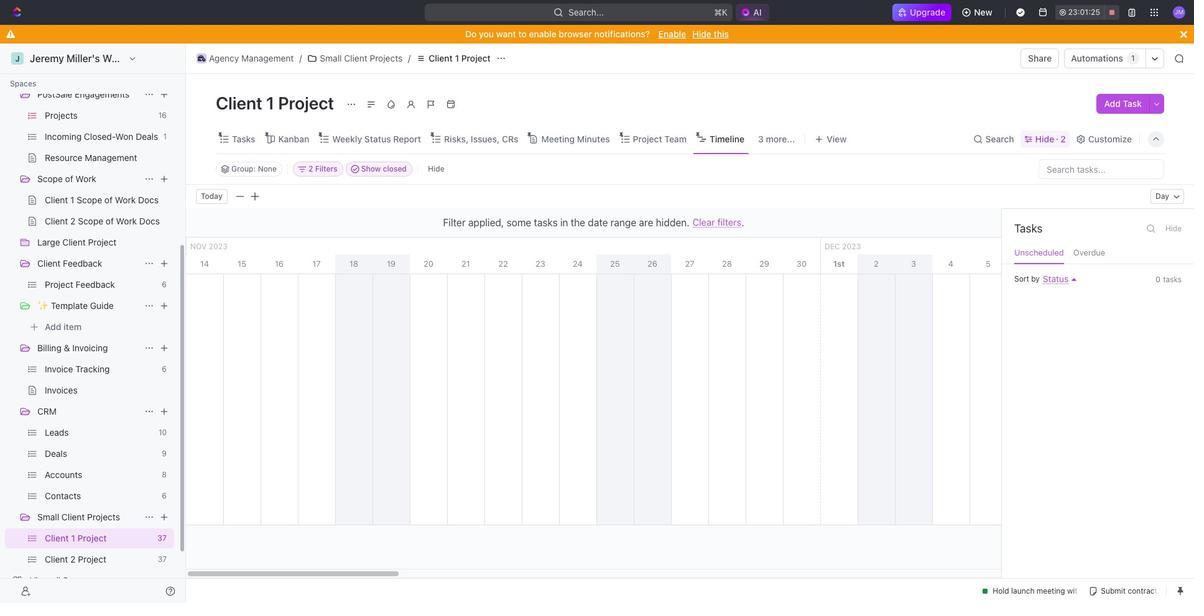 Task type: locate. For each thing, give the bounding box(es) containing it.
✨
[[37, 301, 49, 311]]

work for 1
[[115, 195, 136, 205]]

hide button down risks,
[[423, 162, 450, 177]]

2 37 from the top
[[158, 555, 167, 564]]

2 vertical spatial management
[[85, 152, 137, 163]]

risks,
[[444, 133, 469, 144]]

0 vertical spatial feedback
[[63, 258, 102, 269]]

work
[[76, 174, 96, 184], [115, 195, 136, 205], [116, 216, 137, 226]]

2 left filters
[[309, 164, 313, 174]]

0 horizontal spatial /
[[299, 53, 302, 63]]

feedback up project feedback
[[63, 258, 102, 269]]

docs for client 1 scope of work docs
[[138, 195, 159, 205]]

1 horizontal spatial tasks
[[1164, 275, 1182, 284]]

0 vertical spatial 37
[[158, 534, 167, 543]]

view inside view button
[[827, 133, 847, 144]]

1 horizontal spatial small client projects
[[320, 53, 403, 63]]

0 horizontal spatial client 1 project
[[45, 533, 107, 544]]

1 horizontal spatial projects
[[87, 512, 120, 523]]

more...
[[766, 133, 795, 144]]

agency management down "miller's" at left
[[30, 68, 115, 78]]

view right more...
[[827, 133, 847, 144]]

1 horizontal spatial view
[[827, 133, 847, 144]]

0 horizontal spatial deals
[[45, 449, 67, 459]]

status right by
[[1043, 274, 1069, 284]]

projects
[[370, 53, 403, 63], [45, 110, 78, 121], [87, 512, 120, 523]]

0 vertical spatial client 1 project link
[[413, 51, 494, 66]]

add left "item"
[[45, 322, 61, 332]]

feedback down client feedback link
[[76, 279, 115, 290]]

scope down client 1 scope of work docs
[[78, 216, 103, 226]]

1 vertical spatial 6
[[162, 365, 167, 374]]

tree
[[5, 0, 174, 604]]

status button
[[1040, 274, 1069, 284]]

postsale
[[37, 89, 72, 100]]

tasks inside filter applied, some tasks in the date range are hidden. clear filters .
[[534, 217, 558, 228]]

scope inside 'link'
[[78, 216, 103, 226]]

spaces inside 'link'
[[63, 576, 92, 586]]

hide button down day dropdown button
[[1162, 222, 1186, 236]]

project down do
[[462, 53, 491, 63]]

work down client 1 scope of work docs link on the top
[[116, 216, 137, 226]]

client 1 project link up client 2 project link
[[45, 529, 153, 549]]

customize
[[1089, 133, 1132, 144]]

0 horizontal spatial hide button
[[423, 162, 450, 177]]

0 vertical spatial tasks
[[534, 217, 558, 228]]

2 vertical spatial projects
[[87, 512, 120, 523]]

closed
[[383, 164, 407, 174]]

view left all
[[30, 576, 49, 586]]

of for 2
[[106, 216, 114, 226]]

1 horizontal spatial 16
[[275, 259, 284, 269]]

client 1 project link
[[413, 51, 494, 66], [45, 529, 153, 549]]

resource management link
[[45, 148, 172, 168]]

2 vertical spatial of
[[106, 216, 114, 226]]

agency down "jeremy"
[[30, 68, 60, 78]]

filters
[[718, 217, 742, 228]]

2 left customize button
[[1061, 133, 1066, 144]]

Search tasks... text field
[[1040, 160, 1164, 179]]

project feedback
[[45, 279, 115, 290]]

3 more... button
[[754, 130, 800, 148]]

meeting minutes link
[[539, 130, 610, 148]]

large
[[37, 237, 60, 248]]

0 vertical spatial 6
[[162, 280, 167, 289]]

1 vertical spatial hide button
[[1162, 222, 1186, 236]]

tasks up group:
[[232, 133, 255, 144]]

1 vertical spatial projects
[[45, 110, 78, 121]]

deals right won
[[136, 131, 158, 142]]

agency right business time icon
[[209, 53, 239, 63]]

1 vertical spatial management
[[62, 68, 115, 78]]

1 horizontal spatial small
[[320, 53, 342, 63]]

1 vertical spatial view
[[30, 576, 49, 586]]

1 vertical spatial add
[[45, 322, 61, 332]]

1 / from the left
[[299, 53, 302, 63]]

management inside 'link'
[[85, 152, 137, 163]]

enable
[[659, 29, 686, 39]]

1 horizontal spatial small client projects link
[[304, 51, 406, 66]]

1 horizontal spatial 2023
[[843, 242, 861, 251]]

view all spaces link
[[5, 571, 172, 591]]

1 horizontal spatial deals
[[136, 131, 158, 142]]

1 vertical spatial work
[[115, 195, 136, 205]]

deals down leads
[[45, 449, 67, 459]]

share button
[[1021, 49, 1060, 68]]

2 right st
[[874, 259, 879, 269]]

3 more...
[[759, 133, 795, 144]]

small inside sidebar navigation
[[37, 512, 59, 523]]

1 vertical spatial deals
[[45, 449, 67, 459]]

status
[[365, 133, 391, 144], [1043, 274, 1069, 284]]

client 2 project
[[45, 554, 106, 565]]

add for add item
[[45, 322, 61, 332]]

notifications?
[[595, 29, 650, 39]]

1 horizontal spatial spaces
[[63, 576, 92, 586]]

0 vertical spatial 16
[[159, 111, 167, 120]]

2 2023 from the left
[[843, 242, 861, 251]]

tasks left in
[[534, 217, 558, 228]]

project up kanban
[[278, 93, 334, 113]]

client 1 project link down do
[[413, 51, 494, 66]]

timeline
[[710, 133, 745, 144]]

2 horizontal spatial projects
[[370, 53, 403, 63]]

add
[[1105, 98, 1121, 109], [45, 322, 61, 332]]

spaces
[[10, 79, 36, 88], [63, 576, 92, 586]]

spaces down business time image
[[10, 79, 36, 88]]

0 vertical spatial small
[[320, 53, 342, 63]]

0 horizontal spatial 16
[[159, 111, 167, 120]]

crm link
[[37, 402, 139, 422]]

of down client 1 scope of work docs link on the top
[[106, 216, 114, 226]]

1 vertical spatial spaces
[[63, 576, 92, 586]]

invoice
[[45, 364, 73, 375]]

0 horizontal spatial add
[[45, 322, 61, 332]]

0 horizontal spatial 2023
[[209, 242, 228, 251]]

2023 for nov 2023
[[209, 242, 228, 251]]

0 vertical spatial small client projects link
[[304, 51, 406, 66]]

agency management link
[[194, 51, 297, 66], [30, 63, 172, 83]]

2023 right dec
[[843, 242, 861, 251]]

new
[[975, 7, 993, 17]]

1 vertical spatial 37
[[158, 555, 167, 564]]

new button
[[957, 2, 1000, 22]]

1 vertical spatial tasks
[[1015, 222, 1043, 235]]

0 horizontal spatial tasks
[[534, 217, 558, 228]]

client 1 project inside sidebar navigation
[[45, 533, 107, 544]]

tasks up unscheduled
[[1015, 222, 1043, 235]]

large client project link
[[37, 233, 172, 253]]

2 inside 'link'
[[70, 216, 76, 226]]

project left the team
[[633, 133, 663, 144]]

issues,
[[471, 133, 500, 144]]

client 1 project up kanban link
[[216, 93, 338, 113]]

16 up the incoming closed-won deals 1
[[159, 111, 167, 120]]

6
[[162, 280, 167, 289], [162, 365, 167, 374], [162, 492, 167, 501]]

hide down risks,
[[428, 164, 445, 174]]

0 horizontal spatial small
[[37, 512, 59, 523]]

0 vertical spatial add
[[1105, 98, 1121, 109]]

client inside client feedback link
[[37, 258, 61, 269]]

dec
[[825, 242, 840, 251]]

small
[[320, 53, 342, 63], [37, 512, 59, 523]]

1 vertical spatial scope
[[77, 195, 102, 205]]

add inside tree
[[45, 322, 61, 332]]

docs inside 'link'
[[139, 216, 160, 226]]

day button
[[1151, 189, 1185, 204]]

0 horizontal spatial agency
[[30, 68, 60, 78]]

add left task on the right of page
[[1105, 98, 1121, 109]]

29
[[760, 259, 770, 269]]

1 vertical spatial agency management
[[30, 68, 115, 78]]

2 horizontal spatial client 1 project
[[429, 53, 491, 63]]

2 up the view all spaces
[[70, 554, 76, 565]]

group:
[[231, 164, 256, 174]]

hide 2
[[1036, 133, 1066, 144]]

0 vertical spatial status
[[365, 133, 391, 144]]

1 horizontal spatial tasks
[[1015, 222, 1043, 235]]

docs
[[138, 195, 159, 205], [139, 216, 160, 226]]

1
[[455, 53, 459, 63], [1132, 54, 1135, 63], [266, 93, 275, 113], [163, 132, 167, 141], [70, 195, 74, 205], [834, 259, 838, 269], [71, 533, 75, 544]]

view for view
[[827, 133, 847, 144]]

0 vertical spatial view
[[827, 133, 847, 144]]

weekly
[[332, 133, 362, 144]]

0 vertical spatial 3
[[759, 133, 764, 144]]

1 vertical spatial 16
[[275, 259, 284, 269]]

tasks
[[232, 133, 255, 144], [1015, 222, 1043, 235]]

docs down client 1 scope of work docs link on the top
[[139, 216, 160, 226]]

0 vertical spatial spaces
[[10, 79, 36, 88]]

3 left 4
[[912, 259, 917, 269]]

of
[[65, 174, 73, 184], [104, 195, 113, 205], [106, 216, 114, 226]]

scope
[[37, 174, 63, 184], [77, 195, 102, 205], [78, 216, 103, 226]]

10
[[159, 428, 167, 437]]

postsale engagements link
[[37, 85, 139, 105]]

feedback inside project feedback link
[[76, 279, 115, 290]]

scope for 1
[[77, 195, 102, 205]]

of inside 'link'
[[106, 216, 114, 226]]

of for 1
[[104, 195, 113, 205]]

22
[[499, 259, 508, 269]]

of up client 2 scope of work docs 'link'
[[104, 195, 113, 205]]

2023
[[209, 242, 228, 251], [843, 242, 861, 251]]

spaces down client 2 project
[[63, 576, 92, 586]]

feedback for project feedback
[[76, 279, 115, 290]]

work down resource management
[[76, 174, 96, 184]]

client 1 project up client 2 project
[[45, 533, 107, 544]]

0 vertical spatial agency management
[[209, 53, 294, 63]]

0 horizontal spatial spaces
[[10, 79, 36, 88]]

30
[[797, 259, 807, 269]]

hide down day dropdown button
[[1166, 224, 1182, 233]]

0 vertical spatial deals
[[136, 131, 158, 142]]

0 horizontal spatial projects
[[45, 110, 78, 121]]

1 horizontal spatial add
[[1105, 98, 1121, 109]]

1 inside the incoming closed-won deals 1
[[163, 132, 167, 141]]

status left report
[[365, 133, 391, 144]]

deals
[[136, 131, 158, 142], [45, 449, 67, 459]]

add task button
[[1097, 94, 1150, 114]]

2023 right nov
[[209, 242, 228, 251]]

jm
[[1175, 8, 1184, 16]]

add for add task
[[1105, 98, 1121, 109]]

9
[[162, 449, 167, 459]]

2 vertical spatial work
[[116, 216, 137, 226]]

tasks right 0
[[1164, 275, 1182, 284]]

agency management inside sidebar navigation
[[30, 68, 115, 78]]

2 vertical spatial client 1 project
[[45, 533, 107, 544]]

1 vertical spatial small client projects
[[37, 512, 120, 523]]

ai button
[[736, 4, 770, 21]]

0 vertical spatial client 1 project
[[429, 53, 491, 63]]

search button
[[970, 130, 1018, 148]]

1 horizontal spatial agency
[[209, 53, 239, 63]]

small client projects link
[[304, 51, 406, 66], [37, 508, 139, 528]]

18
[[350, 259, 358, 269]]

1 vertical spatial of
[[104, 195, 113, 205]]

project up client 2 project link
[[77, 533, 107, 544]]

1 vertical spatial docs
[[139, 216, 160, 226]]

client
[[344, 53, 368, 63], [429, 53, 453, 63], [216, 93, 262, 113], [45, 195, 68, 205], [45, 216, 68, 226], [62, 237, 86, 248], [37, 258, 61, 269], [62, 512, 85, 523], [45, 533, 69, 544], [45, 554, 68, 565]]

2 up "large client project"
[[70, 216, 76, 226]]

1 2023 from the left
[[209, 242, 228, 251]]

agency management right business time icon
[[209, 53, 294, 63]]

2 6 from the top
[[162, 365, 167, 374]]

resource management
[[45, 152, 137, 163]]

1 vertical spatial 3
[[912, 259, 917, 269]]

0 horizontal spatial small client projects link
[[37, 508, 139, 528]]

search...
[[569, 7, 604, 17]]

project
[[462, 53, 491, 63], [278, 93, 334, 113], [633, 133, 663, 144], [88, 237, 117, 248], [45, 279, 73, 290], [77, 533, 107, 544], [78, 554, 106, 565]]

business time image
[[13, 70, 22, 77]]

0 horizontal spatial status
[[365, 133, 391, 144]]

2 filters
[[309, 164, 338, 174]]

0 horizontal spatial client 1 project link
[[45, 529, 153, 549]]

1 vertical spatial small
[[37, 512, 59, 523]]

work inside 'link'
[[116, 216, 137, 226]]

2 vertical spatial scope
[[78, 216, 103, 226]]

share
[[1029, 53, 1052, 63]]

do you want to enable browser notifications? enable hide this
[[465, 29, 729, 39]]

automations
[[1072, 53, 1124, 63]]

.
[[742, 217, 745, 228]]

contacts link
[[45, 487, 157, 506]]

1 horizontal spatial status
[[1043, 274, 1069, 284]]

3 inside dropdown button
[[759, 133, 764, 144]]

view inside view all spaces 'link'
[[30, 576, 49, 586]]

view all spaces
[[30, 576, 92, 586]]

0 horizontal spatial agency management
[[30, 68, 115, 78]]

16 left the 17
[[275, 259, 284, 269]]

applied,
[[468, 217, 504, 228]]

client 1 scope of work docs link
[[45, 190, 172, 210]]

0 horizontal spatial 3
[[759, 133, 764, 144]]

project team
[[633, 133, 687, 144]]

1 vertical spatial client 1 project
[[216, 93, 338, 113]]

add item
[[45, 322, 82, 332]]

3 left more...
[[759, 133, 764, 144]]

upgrade link
[[893, 4, 952, 21]]

3 for 3 more...
[[759, 133, 764, 144]]

dec 2023
[[825, 242, 861, 251]]

1 6 from the top
[[162, 280, 167, 289]]

0 horizontal spatial view
[[30, 576, 49, 586]]

scope for 2
[[78, 216, 103, 226]]

37 for client 2 project
[[158, 555, 167, 564]]

feedback inside client feedback link
[[63, 258, 102, 269]]

client inside large client project link
[[62, 237, 86, 248]]

client 1 project down do
[[429, 53, 491, 63]]

of down resource
[[65, 174, 73, 184]]

1 horizontal spatial /
[[408, 53, 411, 63]]

2 filters button
[[293, 162, 343, 177]]

view button
[[811, 124, 851, 154]]

scope down resource
[[37, 174, 63, 184]]

template
[[51, 301, 88, 311]]

1 vertical spatial feedback
[[76, 279, 115, 290]]

1 37 from the top
[[158, 534, 167, 543]]

23
[[536, 259, 546, 269]]

small client projects inside sidebar navigation
[[37, 512, 120, 523]]

scope down scope of work link
[[77, 195, 102, 205]]

0 vertical spatial tasks
[[232, 133, 255, 144]]

work up client 2 scope of work docs 'link'
[[115, 195, 136, 205]]

docs up client 2 scope of work docs 'link'
[[138, 195, 159, 205]]

0 vertical spatial docs
[[138, 195, 159, 205]]

0 vertical spatial of
[[65, 174, 73, 184]]

0 horizontal spatial small client projects
[[37, 512, 120, 523]]



Task type: vqa. For each thing, say whether or not it's contained in the screenshot.


Task type: describe. For each thing, give the bounding box(es) containing it.
0 vertical spatial management
[[241, 53, 294, 63]]

in
[[560, 217, 568, 228]]

projects link
[[45, 106, 154, 126]]

workspace
[[103, 53, 154, 64]]

23:01:25 button
[[1056, 5, 1120, 20]]

jeremy miller's workspace
[[30, 53, 154, 64]]

upgrade
[[910, 7, 946, 17]]

incoming
[[45, 131, 82, 142]]

agency inside sidebar navigation
[[30, 68, 60, 78]]

st
[[838, 259, 845, 269]]

1 horizontal spatial hide button
[[1162, 222, 1186, 236]]

browser
[[559, 29, 592, 39]]

show
[[361, 164, 381, 174]]

projects inside "projects" link
[[45, 110, 78, 121]]

19
[[387, 259, 396, 269]]

1 horizontal spatial agency management link
[[194, 51, 297, 66]]

kanban link
[[276, 130, 309, 148]]

do
[[465, 29, 477, 39]]

1 vertical spatial tasks
[[1164, 275, 1182, 284]]

accounts link
[[45, 465, 157, 485]]

1 vertical spatial status
[[1043, 274, 1069, 284]]

sidebar navigation
[[0, 0, 189, 604]]

6 for feedback
[[162, 280, 167, 289]]

leads
[[45, 427, 69, 438]]

20
[[424, 259, 434, 269]]

by
[[1032, 274, 1040, 284]]

project up the template
[[45, 279, 73, 290]]

jeremy miller's workspace, , element
[[11, 52, 24, 65]]

2 for client 2 project
[[70, 554, 76, 565]]

0
[[1156, 275, 1161, 284]]

guide
[[90, 301, 114, 311]]

task
[[1123, 98, 1142, 109]]

client inside client 2 project link
[[45, 554, 68, 565]]

all
[[52, 576, 61, 586]]

sort by
[[1015, 274, 1040, 284]]

scope of work link
[[37, 169, 139, 189]]

client 2 project link
[[45, 550, 153, 570]]

tree containing agency management
[[5, 0, 174, 604]]

feedback for client feedback
[[63, 258, 102, 269]]

show closed
[[361, 164, 407, 174]]

2023 for dec 2023
[[843, 242, 861, 251]]

timeline link
[[708, 130, 745, 148]]

clear
[[693, 217, 715, 228]]

client 1 scope of work docs
[[45, 195, 159, 205]]

1 vertical spatial small client projects link
[[37, 508, 139, 528]]

4
[[949, 259, 954, 269]]

0 vertical spatial work
[[76, 174, 96, 184]]

large client project
[[37, 237, 117, 248]]

37 for client 1 project
[[158, 534, 167, 543]]

0 vertical spatial scope
[[37, 174, 63, 184]]

today button
[[196, 189, 228, 204]]

management for resource management 'link'
[[85, 152, 137, 163]]

0 vertical spatial projects
[[370, 53, 403, 63]]

item
[[64, 322, 82, 332]]

crs
[[502, 133, 519, 144]]

client inside client 1 scope of work docs link
[[45, 195, 68, 205]]

billing
[[37, 343, 62, 353]]

project down client 2 scope of work docs on the left top of page
[[88, 237, 117, 248]]

0 horizontal spatial agency management link
[[30, 63, 172, 83]]

contacts
[[45, 491, 81, 502]]

16 inside sidebar navigation
[[159, 111, 167, 120]]

work for 2
[[116, 216, 137, 226]]

2 for hide 2
[[1061, 133, 1066, 144]]

1 horizontal spatial client 1 project link
[[413, 51, 494, 66]]

docs for client 2 scope of work docs
[[139, 216, 160, 226]]

filter applied, some tasks in the date range are hidden. clear filters .
[[443, 217, 745, 228]]

risks, issues, crs link
[[442, 130, 519, 148]]

6 for tracking
[[162, 365, 167, 374]]

group: none
[[231, 164, 277, 174]]

project up view all spaces 'link'
[[78, 554, 106, 565]]

hide left this
[[693, 29, 712, 39]]

ai
[[754, 7, 762, 17]]

2 inside "dropdown button"
[[309, 164, 313, 174]]

client inside client 2 scope of work docs 'link'
[[45, 216, 68, 226]]

miller's
[[67, 53, 100, 64]]

want
[[496, 29, 516, 39]]

client 2 scope of work docs link
[[45, 212, 172, 231]]

show closed button
[[346, 162, 412, 177]]

24
[[573, 259, 583, 269]]

invoice tracking link
[[45, 360, 157, 380]]

day
[[1156, 192, 1170, 201]]

nov 2023
[[190, 242, 228, 251]]

1 horizontal spatial client 1 project
[[216, 93, 338, 113]]

jm button
[[1170, 2, 1190, 22]]

0 vertical spatial hide button
[[423, 162, 450, 177]]

risks, issues, crs
[[444, 133, 519, 144]]

project feedback link
[[45, 275, 157, 295]]

5
[[986, 259, 991, 269]]

postsale engagements
[[37, 89, 130, 100]]

1 horizontal spatial agency management
[[209, 53, 294, 63]]

2 for client 2 scope of work docs
[[70, 216, 76, 226]]

0 horizontal spatial tasks
[[232, 133, 255, 144]]

incoming closed-won deals 1
[[45, 131, 167, 142]]

view for view all spaces
[[30, 576, 49, 586]]

day button
[[1151, 189, 1185, 204]]

you
[[479, 29, 494, 39]]

1 st
[[834, 259, 845, 269]]

1 vertical spatial client 1 project link
[[45, 529, 153, 549]]

weekly status report
[[332, 133, 421, 144]]

none
[[258, 164, 277, 174]]

0 tasks
[[1156, 275, 1182, 284]]

today
[[201, 192, 223, 201]]

28
[[722, 259, 732, 269]]

hide right search
[[1036, 133, 1055, 144]]

closed-
[[84, 131, 115, 142]]

business time image
[[198, 55, 205, 62]]

won
[[115, 131, 133, 142]]

accounts
[[45, 470, 82, 480]]

invoices link
[[45, 381, 172, 401]]

client 2 scope of work docs
[[45, 216, 160, 226]]

management for leftmost the agency management link
[[62, 68, 115, 78]]

15
[[238, 259, 246, 269]]

8
[[162, 470, 167, 480]]

weekly status report link
[[330, 130, 421, 148]]

0 vertical spatial small client projects
[[320, 53, 403, 63]]

invoicing
[[72, 343, 108, 353]]

17
[[313, 259, 321, 269]]

meeting minutes
[[542, 133, 610, 144]]

2 / from the left
[[408, 53, 411, 63]]

0 vertical spatial agency
[[209, 53, 239, 63]]

client feedback
[[37, 258, 102, 269]]

kanban
[[278, 133, 309, 144]]

3 for 3
[[912, 259, 917, 269]]

filter
[[443, 217, 466, 228]]

⌘k
[[715, 7, 728, 17]]

3 6 from the top
[[162, 492, 167, 501]]

tracking
[[75, 364, 110, 375]]

unscheduled
[[1015, 248, 1064, 258]]



